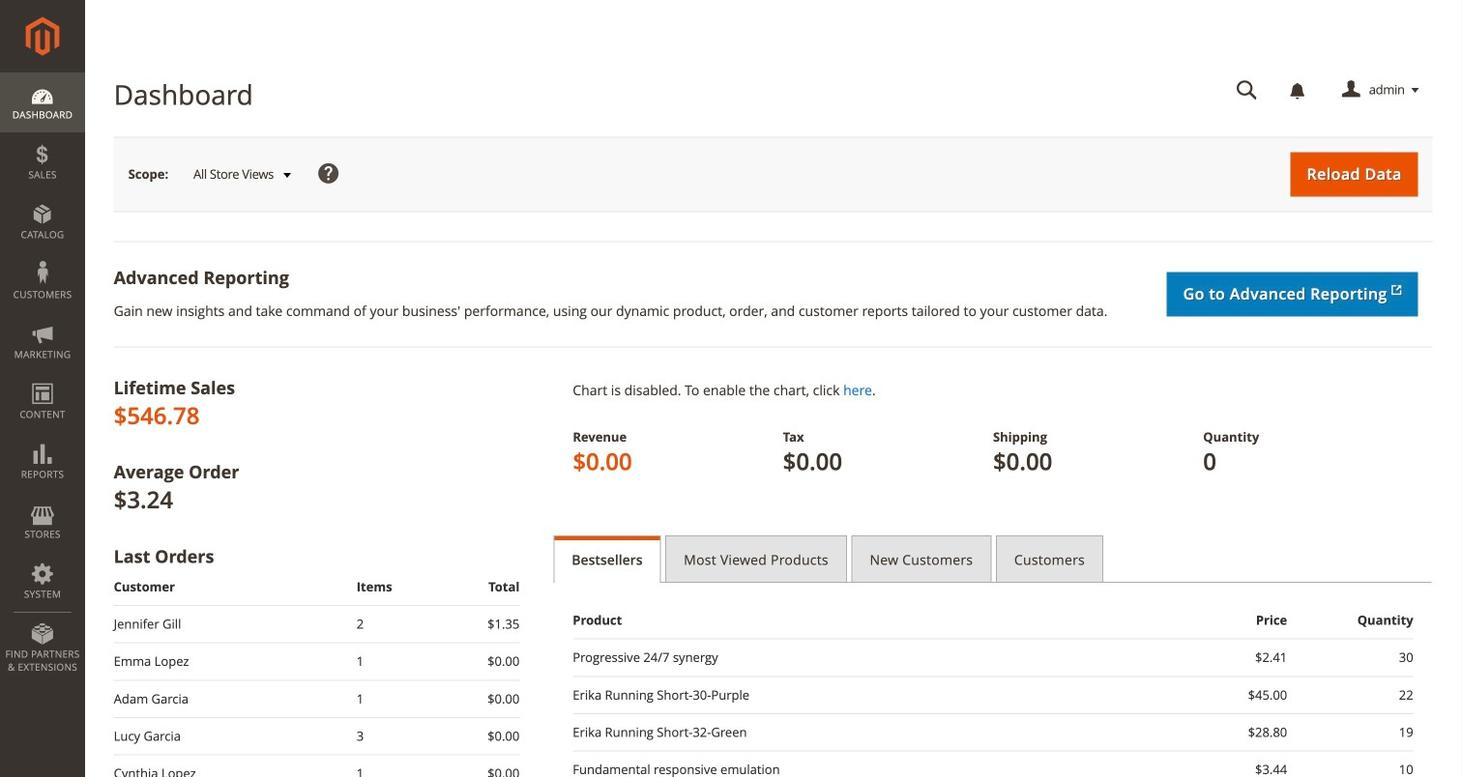 Task type: locate. For each thing, give the bounding box(es) containing it.
magento admin panel image
[[26, 16, 59, 56]]

None text field
[[1223, 74, 1272, 107]]

menu bar
[[0, 73, 85, 684]]

tab list
[[554, 536, 1433, 583]]



Task type: vqa. For each thing, say whether or not it's contained in the screenshot.
To text field
no



